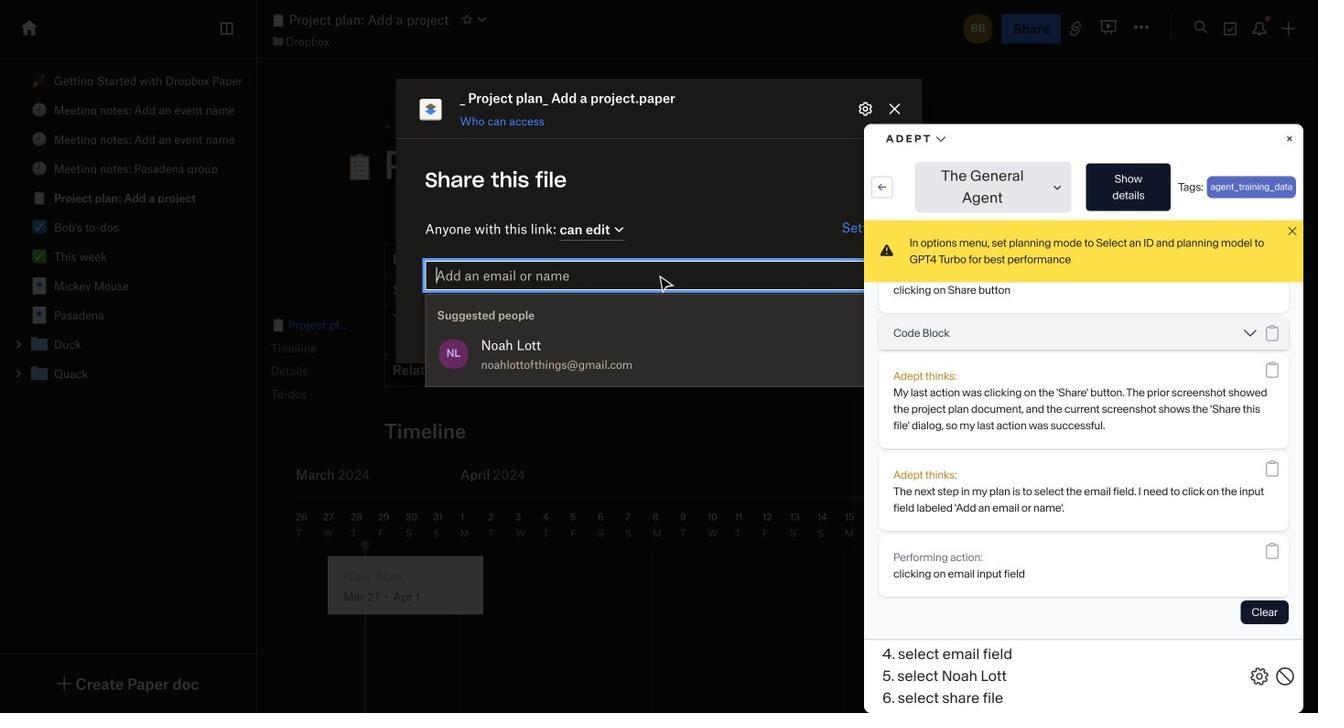 Task type: locate. For each thing, give the bounding box(es) containing it.
nine o'clock image
[[32, 103, 47, 117], [32, 161, 47, 176]]

0 vertical spatial clipboard image
[[271, 13, 286, 28]]

nine o'clock image down party popper image
[[32, 103, 47, 117]]

2 vertical spatial clipboard image
[[271, 318, 286, 332]]

dialog
[[396, 79, 922, 363]]

0 vertical spatial template content image
[[28, 275, 50, 297]]

heading
[[345, 141, 1034, 188]]

navigation
[[252, 295, 430, 425]]

1 nine o'clock image from the top
[[32, 103, 47, 117]]

1 vertical spatial template content image
[[28, 304, 50, 326]]

1 vertical spatial nine o'clock image
[[32, 161, 47, 176]]

template content image
[[28, 275, 50, 297], [28, 304, 50, 326]]

nine o'clock image down nine o'clock icon
[[32, 161, 47, 176]]

1 vertical spatial clipboard image
[[32, 190, 47, 205]]

1 template content image from the top
[[28, 275, 50, 297]]

2 list item from the top
[[0, 359, 256, 388]]

list item
[[0, 330, 256, 359], [0, 359, 256, 388]]

0 vertical spatial nine o'clock image
[[32, 103, 47, 117]]

clipboard image
[[271, 13, 286, 28], [32, 190, 47, 205], [271, 318, 286, 332]]



Task type: describe. For each thing, give the bounding box(es) containing it.
/ contents list
[[0, 66, 256, 388]]

nine o'clock image
[[32, 132, 47, 146]]

Add an email or name text field
[[436, 265, 882, 286]]

2 template content image from the top
[[28, 304, 50, 326]]

close image
[[1247, 542, 1269, 564]]

check mark button image
[[32, 249, 47, 264]]

party popper image
[[32, 73, 47, 88]]

2 nine o'clock image from the top
[[32, 161, 47, 176]]

overlay image
[[1247, 542, 1269, 564]]

check box with check image
[[32, 220, 47, 234]]

1 list item from the top
[[0, 330, 256, 359]]



Task type: vqa. For each thing, say whether or not it's contained in the screenshot.
We
no



